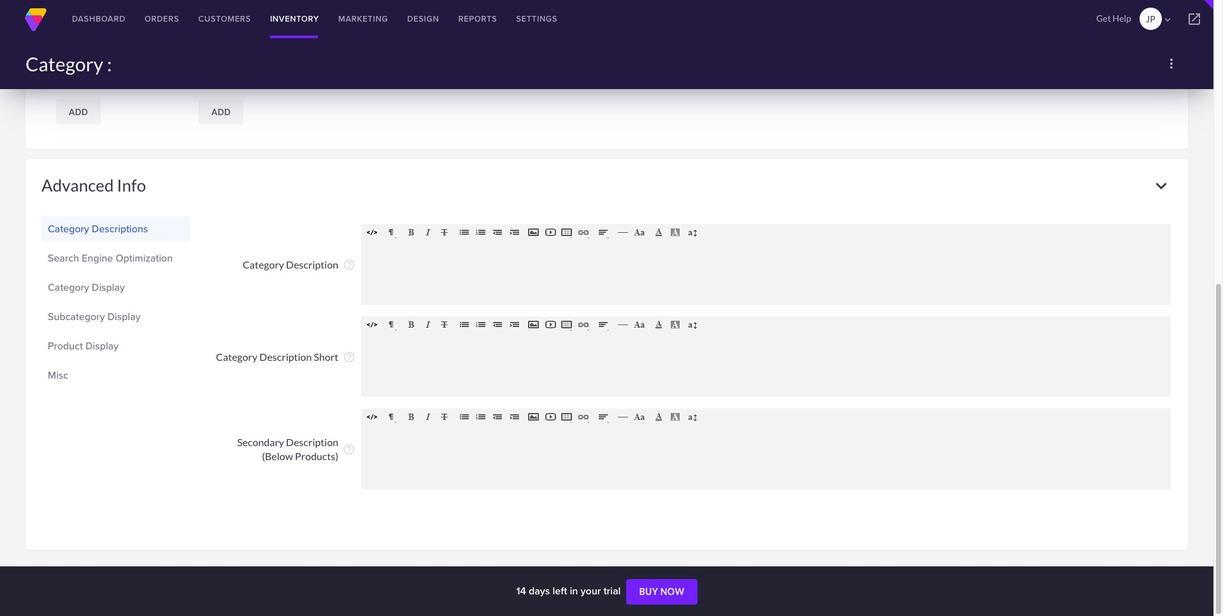 Task type: locate. For each thing, give the bounding box(es) containing it.
buy
[[639, 587, 658, 598]]

category inside category description help_outline
[[243, 259, 284, 271]]

description for (below
[[286, 436, 338, 448]]

1 help_outline from the top
[[343, 259, 355, 272]]

short
[[314, 351, 338, 363]]

1 add from the left
[[69, 107, 88, 117]]

3 help_outline from the top
[[343, 444, 355, 456]]

product display
[[48, 339, 119, 353]]

display down category display link
[[108, 309, 141, 324]]

category display link
[[48, 277, 184, 298]]

help_outline inside secondary description (below products) help_outline
[[343, 444, 355, 456]]

help_outline inside category description help_outline
[[343, 259, 355, 272]]

left
[[553, 584, 567, 599]]

category for category description help_outline
[[243, 259, 284, 271]]

display
[[92, 280, 125, 295], [108, 309, 141, 324], [86, 339, 119, 353]]

 link
[[1175, 0, 1214, 38]]

search engine optimization link
[[48, 248, 184, 269]]

display for category display
[[92, 280, 125, 295]]

1 vertical spatial description
[[259, 351, 312, 363]]

display for subcategory display
[[108, 309, 141, 324]]

1 horizontal spatial add link
[[199, 99, 243, 125]]

subcategory
[[48, 309, 105, 324]]

advanced
[[41, 175, 114, 195]]


[[1162, 14, 1173, 25]]

expand_more
[[1150, 175, 1172, 197]]

2 add from the left
[[211, 107, 231, 117]]

category
[[25, 52, 103, 75], [48, 221, 89, 236], [243, 259, 284, 271], [48, 280, 89, 295], [216, 351, 258, 363]]

1 vertical spatial help_outline
[[343, 351, 355, 364]]

1 vertical spatial display
[[108, 309, 141, 324]]

2 vertical spatial description
[[286, 436, 338, 448]]

0 vertical spatial display
[[92, 280, 125, 295]]

2 help_outline from the top
[[343, 351, 355, 364]]

add link
[[56, 99, 101, 125], [199, 99, 243, 125]]

display down search engine optimization
[[92, 280, 125, 295]]

description inside secondary description (below products) help_outline
[[286, 436, 338, 448]]

search engine optimization
[[48, 251, 173, 265]]

products)
[[295, 451, 338, 463]]

misc link
[[48, 365, 184, 386]]

get
[[1096, 13, 1111, 24]]

descriptions
[[92, 221, 148, 236]]

(below
[[262, 451, 293, 463]]

2 vertical spatial display
[[86, 339, 119, 353]]

category for category description short help_outline
[[216, 351, 258, 363]]

description inside category description short help_outline
[[259, 351, 312, 363]]

marketing
[[338, 13, 388, 25]]

your
[[581, 584, 601, 599]]

category inside category description short help_outline
[[216, 351, 258, 363]]

display down subcategory display
[[86, 339, 119, 353]]

0 horizontal spatial add link
[[56, 99, 101, 125]]

add for second add link from the right
[[69, 107, 88, 117]]

2 vertical spatial help_outline
[[343, 444, 355, 456]]


[[1187, 11, 1202, 27]]

help_outline
[[343, 259, 355, 272], [343, 351, 355, 364], [343, 444, 355, 456]]

product display link
[[48, 335, 184, 357]]

0 vertical spatial help_outline
[[343, 259, 355, 272]]

more_vert button
[[1159, 51, 1184, 76]]

add
[[69, 107, 88, 117], [211, 107, 231, 117]]

description
[[286, 259, 338, 271], [259, 351, 312, 363], [286, 436, 338, 448]]

0 horizontal spatial add
[[69, 107, 88, 117]]

1 horizontal spatial add
[[211, 107, 231, 117]]

0 vertical spatial description
[[286, 259, 338, 271]]

jp
[[1146, 13, 1155, 24]]

add for 1st add link from the right
[[211, 107, 231, 117]]

buy now link
[[626, 580, 697, 605]]

dashboard
[[72, 13, 125, 25]]

description inside category description help_outline
[[286, 259, 338, 271]]



Task type: vqa. For each thing, say whether or not it's contained in the screenshot.
Inventory
yes



Task type: describe. For each thing, give the bounding box(es) containing it.
help
[[1113, 13, 1131, 24]]

misc
[[48, 368, 68, 383]]

subcategory display
[[48, 309, 141, 324]]

customers
[[198, 13, 251, 25]]

1 add link from the left
[[56, 99, 101, 125]]

advanced info
[[41, 175, 146, 195]]

14 days left in your trial
[[516, 584, 623, 599]]

category descriptions
[[48, 221, 148, 236]]

inventory
[[270, 13, 319, 25]]

category display
[[48, 280, 125, 295]]

description for short
[[259, 351, 312, 363]]

help_outline inside category description short help_outline
[[343, 351, 355, 364]]

category description short help_outline
[[216, 351, 355, 364]]

display for product display
[[86, 339, 119, 353]]

secondary description (below products) help_outline
[[237, 436, 355, 463]]

category description help_outline
[[243, 259, 355, 272]]

category for category :
[[25, 52, 103, 75]]

dashboard link
[[62, 0, 135, 38]]

secondary
[[237, 436, 284, 448]]

14
[[516, 584, 526, 599]]

days
[[529, 584, 550, 599]]

settings
[[516, 13, 557, 25]]

category :
[[25, 52, 112, 75]]

trial
[[604, 584, 621, 599]]

in
[[570, 584, 578, 599]]

more_vert
[[1164, 56, 1179, 71]]

subcategory display link
[[48, 306, 184, 328]]

product
[[48, 339, 83, 353]]

buy now
[[639, 587, 685, 598]]

design
[[407, 13, 439, 25]]

orders
[[145, 13, 179, 25]]

reports
[[458, 13, 497, 25]]

engine
[[82, 251, 113, 265]]

2 add link from the left
[[199, 99, 243, 125]]

info
[[117, 175, 146, 195]]

now
[[660, 587, 685, 598]]

category for category descriptions
[[48, 221, 89, 236]]

description for help_outline
[[286, 259, 338, 271]]

optimization
[[116, 251, 173, 265]]

get help
[[1096, 13, 1131, 24]]

category descriptions link
[[48, 218, 184, 240]]

category for category display
[[48, 280, 89, 295]]

search
[[48, 251, 79, 265]]

:
[[107, 52, 112, 75]]



